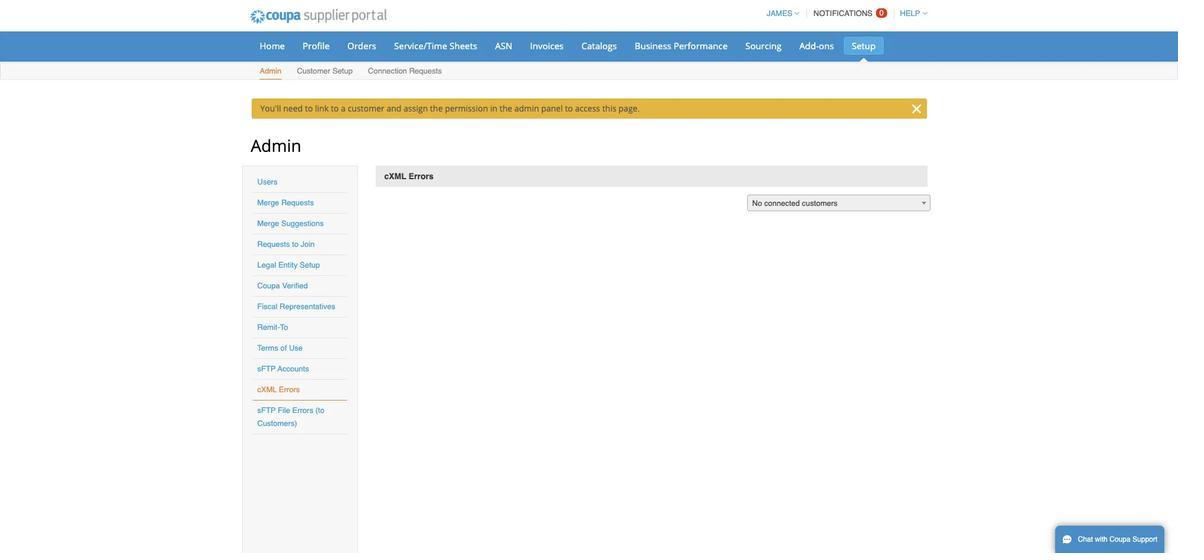 Task type: describe. For each thing, give the bounding box(es) containing it.
navigation containing notifications 0
[[762, 2, 928, 25]]

0 vertical spatial cxml
[[384, 172, 407, 181]]

No connected customers field
[[747, 195, 931, 212]]

to left a
[[331, 103, 339, 114]]

suggestions
[[281, 219, 324, 228]]

to left join
[[292, 240, 299, 249]]

sftp file errors (to customers)
[[257, 406, 325, 428]]

ons
[[819, 40, 834, 52]]

business performance
[[635, 40, 728, 52]]

orders link
[[340, 37, 384, 55]]

merge suggestions
[[257, 219, 324, 228]]

sheets
[[450, 40, 477, 52]]

cxml errors link
[[257, 385, 300, 394]]

1 vertical spatial cxml errors
[[257, 385, 300, 394]]

representatives
[[280, 302, 335, 311]]

legal entity setup link
[[257, 261, 320, 270]]

1 the from the left
[[430, 103, 443, 114]]

terms of use
[[257, 344, 303, 353]]

sourcing link
[[738, 37, 790, 55]]

customer
[[348, 103, 385, 114]]

errors inside sftp file errors (to customers)
[[292, 406, 313, 415]]

link
[[315, 103, 329, 114]]

1 vertical spatial admin
[[251, 134, 301, 157]]

remit-to
[[257, 323, 288, 332]]

accounts
[[278, 365, 309, 373]]

catalogs link
[[574, 37, 625, 55]]

help link
[[895, 9, 928, 18]]

catalogs
[[582, 40, 617, 52]]

asn link
[[488, 37, 520, 55]]

requests to join
[[257, 240, 315, 249]]

with
[[1095, 536, 1108, 544]]

service/time sheets
[[394, 40, 477, 52]]

home
[[260, 40, 285, 52]]

assign
[[404, 103, 428, 114]]

users
[[257, 178, 278, 186]]

remit-to link
[[257, 323, 288, 332]]

merge suggestions link
[[257, 219, 324, 228]]

1 vertical spatial setup
[[333, 66, 353, 75]]

2 vertical spatial requests
[[257, 240, 290, 249]]

invoices link
[[523, 37, 572, 55]]

home link
[[252, 37, 293, 55]]

coupa verified
[[257, 281, 308, 290]]

requests for connection requests
[[409, 66, 442, 75]]

admin link
[[259, 64, 282, 80]]

notifications 0
[[814, 8, 884, 18]]

merge requests
[[257, 198, 314, 207]]

fiscal representatives link
[[257, 302, 335, 311]]

a
[[341, 103, 346, 114]]

invoices
[[530, 40, 564, 52]]

connected
[[765, 199, 800, 208]]

business
[[635, 40, 672, 52]]

sftp accounts link
[[257, 365, 309, 373]]

sftp file errors (to customers) link
[[257, 406, 325, 428]]

to left link
[[305, 103, 313, 114]]

(to
[[316, 406, 325, 415]]

merge requests link
[[257, 198, 314, 207]]

join
[[301, 240, 315, 249]]

need
[[283, 103, 303, 114]]

sourcing
[[746, 40, 782, 52]]

chat
[[1078, 536, 1093, 544]]

james link
[[762, 9, 800, 18]]

orders
[[347, 40, 376, 52]]

legal entity setup
[[257, 261, 320, 270]]

no connected customers
[[752, 199, 838, 208]]

remit-
[[257, 323, 280, 332]]

verified
[[282, 281, 308, 290]]

connection
[[368, 66, 407, 75]]

admin
[[515, 103, 539, 114]]

fiscal representatives
[[257, 302, 335, 311]]

add-ons
[[800, 40, 834, 52]]



Task type: locate. For each thing, give the bounding box(es) containing it.
0 vertical spatial cxml errors
[[384, 172, 434, 181]]

1 horizontal spatial cxml errors
[[384, 172, 434, 181]]

file
[[278, 406, 290, 415]]

terms of use link
[[257, 344, 303, 353]]

1 vertical spatial merge
[[257, 219, 279, 228]]

cxml errors
[[384, 172, 434, 181], [257, 385, 300, 394]]

coupa inside chat with coupa support button
[[1110, 536, 1131, 544]]

coupa up fiscal
[[257, 281, 280, 290]]

fiscal
[[257, 302, 278, 311]]

2 vertical spatial setup
[[300, 261, 320, 270]]

setup right customer
[[333, 66, 353, 75]]

coupa
[[257, 281, 280, 290], [1110, 536, 1131, 544]]

profile
[[303, 40, 330, 52]]

setup down notifications 0
[[852, 40, 876, 52]]

page.
[[619, 103, 640, 114]]

the right assign
[[430, 103, 443, 114]]

the right in
[[500, 103, 512, 114]]

profile link
[[295, 37, 337, 55]]

sftp for sftp file errors (to customers)
[[257, 406, 276, 415]]

1 horizontal spatial the
[[500, 103, 512, 114]]

0 horizontal spatial cxml errors
[[257, 385, 300, 394]]

0 vertical spatial coupa
[[257, 281, 280, 290]]

sftp down "terms"
[[257, 365, 276, 373]]

1 vertical spatial errors
[[279, 385, 300, 394]]

coupa right with
[[1110, 536, 1131, 544]]

connection requests link
[[368, 64, 443, 80]]

you'll need to link to a customer and assign the permission in the admin panel to access this page.
[[260, 103, 640, 114]]

requests for merge requests
[[281, 198, 314, 207]]

notifications
[[814, 9, 873, 18]]

2 horizontal spatial setup
[[852, 40, 876, 52]]

sftp inside sftp file errors (to customers)
[[257, 406, 276, 415]]

no
[[752, 199, 762, 208]]

the
[[430, 103, 443, 114], [500, 103, 512, 114]]

service/time
[[394, 40, 447, 52]]

sftp for sftp accounts
[[257, 365, 276, 373]]

add-ons link
[[792, 37, 842, 55]]

customer
[[297, 66, 330, 75]]

0 horizontal spatial cxml
[[257, 385, 277, 394]]

cxml
[[384, 172, 407, 181], [257, 385, 277, 394]]

0 horizontal spatial the
[[430, 103, 443, 114]]

1 vertical spatial cxml
[[257, 385, 277, 394]]

business performance link
[[627, 37, 736, 55]]

No connected customers text field
[[748, 195, 930, 212]]

service/time sheets link
[[386, 37, 485, 55]]

customer setup link
[[296, 64, 353, 80]]

setup down join
[[300, 261, 320, 270]]

1 merge from the top
[[257, 198, 279, 207]]

1 vertical spatial coupa
[[1110, 536, 1131, 544]]

1 vertical spatial requests
[[281, 198, 314, 207]]

requests up suggestions
[[281, 198, 314, 207]]

access
[[575, 103, 600, 114]]

legal
[[257, 261, 276, 270]]

to
[[280, 323, 288, 332]]

2 the from the left
[[500, 103, 512, 114]]

connection requests
[[368, 66, 442, 75]]

requests up legal
[[257, 240, 290, 249]]

sftp accounts
[[257, 365, 309, 373]]

asn
[[495, 40, 513, 52]]

1 horizontal spatial setup
[[333, 66, 353, 75]]

0 vertical spatial setup
[[852, 40, 876, 52]]

to
[[305, 103, 313, 114], [331, 103, 339, 114], [565, 103, 573, 114], [292, 240, 299, 249]]

admin
[[260, 66, 282, 75], [251, 134, 301, 157]]

terms
[[257, 344, 278, 353]]

setup link
[[844, 37, 884, 55]]

1 sftp from the top
[[257, 365, 276, 373]]

2 sftp from the top
[[257, 406, 276, 415]]

panel
[[541, 103, 563, 114]]

1 horizontal spatial coupa
[[1110, 536, 1131, 544]]

customers
[[802, 199, 838, 208]]

0 horizontal spatial coupa
[[257, 281, 280, 290]]

0 vertical spatial admin
[[260, 66, 282, 75]]

setup inside 'link'
[[852, 40, 876, 52]]

navigation
[[762, 2, 928, 25]]

1 horizontal spatial cxml
[[384, 172, 407, 181]]

2 vertical spatial errors
[[292, 406, 313, 415]]

merge for merge requests
[[257, 198, 279, 207]]

james
[[767, 9, 793, 18]]

2 merge from the top
[[257, 219, 279, 228]]

merge
[[257, 198, 279, 207], [257, 219, 279, 228]]

0 horizontal spatial setup
[[300, 261, 320, 270]]

0
[[880, 8, 884, 17]]

admin down you'll
[[251, 134, 301, 157]]

this
[[603, 103, 617, 114]]

1 vertical spatial sftp
[[257, 406, 276, 415]]

help
[[900, 9, 921, 18]]

coupa supplier portal image
[[242, 2, 395, 31]]

requests
[[409, 66, 442, 75], [281, 198, 314, 207], [257, 240, 290, 249]]

merge down users
[[257, 198, 279, 207]]

to right 'panel'
[[565, 103, 573, 114]]

chat with coupa support
[[1078, 536, 1158, 544]]

0 vertical spatial sftp
[[257, 365, 276, 373]]

sftp
[[257, 365, 276, 373], [257, 406, 276, 415]]

and
[[387, 103, 402, 114]]

use
[[289, 344, 303, 353]]

0 vertical spatial errors
[[409, 172, 434, 181]]

admin inside "link"
[[260, 66, 282, 75]]

in
[[490, 103, 498, 114]]

customer setup
[[297, 66, 353, 75]]

0 vertical spatial requests
[[409, 66, 442, 75]]

performance
[[674, 40, 728, 52]]

admin down home
[[260, 66, 282, 75]]

add-
[[800, 40, 819, 52]]

chat with coupa support button
[[1056, 526, 1165, 553]]

users link
[[257, 178, 278, 186]]

merge for merge suggestions
[[257, 219, 279, 228]]

merge down merge requests link
[[257, 219, 279, 228]]

requests to join link
[[257, 240, 315, 249]]

0 vertical spatial merge
[[257, 198, 279, 207]]

you'll
[[260, 103, 281, 114]]

errors
[[409, 172, 434, 181], [279, 385, 300, 394], [292, 406, 313, 415]]

customers)
[[257, 419, 297, 428]]

sftp up customers)
[[257, 406, 276, 415]]

support
[[1133, 536, 1158, 544]]

entity
[[278, 261, 298, 270]]

requests down service/time at the top left of page
[[409, 66, 442, 75]]

coupa verified link
[[257, 281, 308, 290]]



Task type: vqa. For each thing, say whether or not it's contained in the screenshot.
"+1 201-555-0123" text field
no



